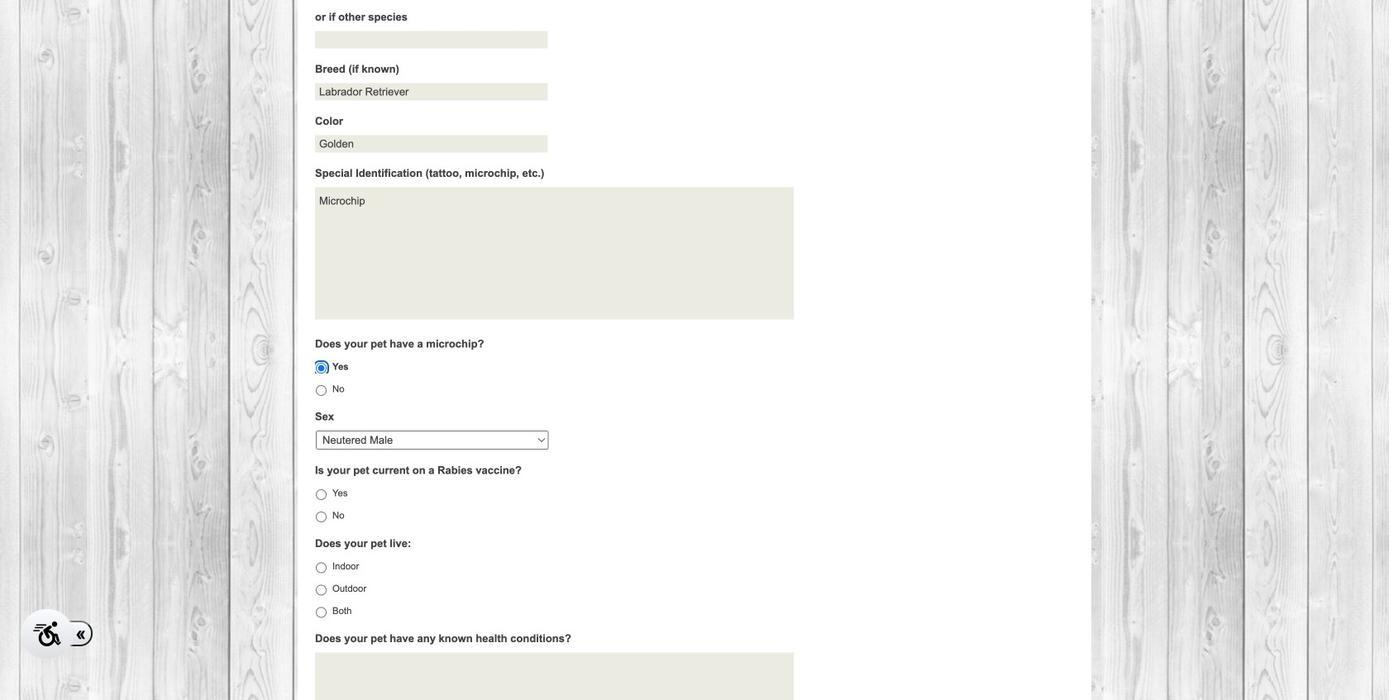 Task type: vqa. For each thing, say whether or not it's contained in the screenshot.
First name text field
no



Task type: locate. For each thing, give the bounding box(es) containing it.
None radio
[[316, 363, 327, 374], [316, 563, 327, 573], [316, 607, 327, 618], [316, 363, 327, 374], [316, 563, 327, 573], [316, 607, 327, 618]]

None text field
[[315, 31, 548, 48], [315, 135, 548, 153], [315, 187, 794, 320], [315, 31, 548, 48], [315, 135, 548, 153], [315, 187, 794, 320]]

None text field
[[315, 83, 548, 100], [315, 653, 794, 700], [315, 83, 548, 100], [315, 653, 794, 700]]

None radio
[[316, 385, 327, 396], [316, 490, 327, 500], [316, 512, 327, 523], [316, 585, 327, 596], [316, 385, 327, 396], [316, 490, 327, 500], [316, 512, 327, 523], [316, 585, 327, 596]]

wheelchair image
[[33, 622, 61, 647]]



